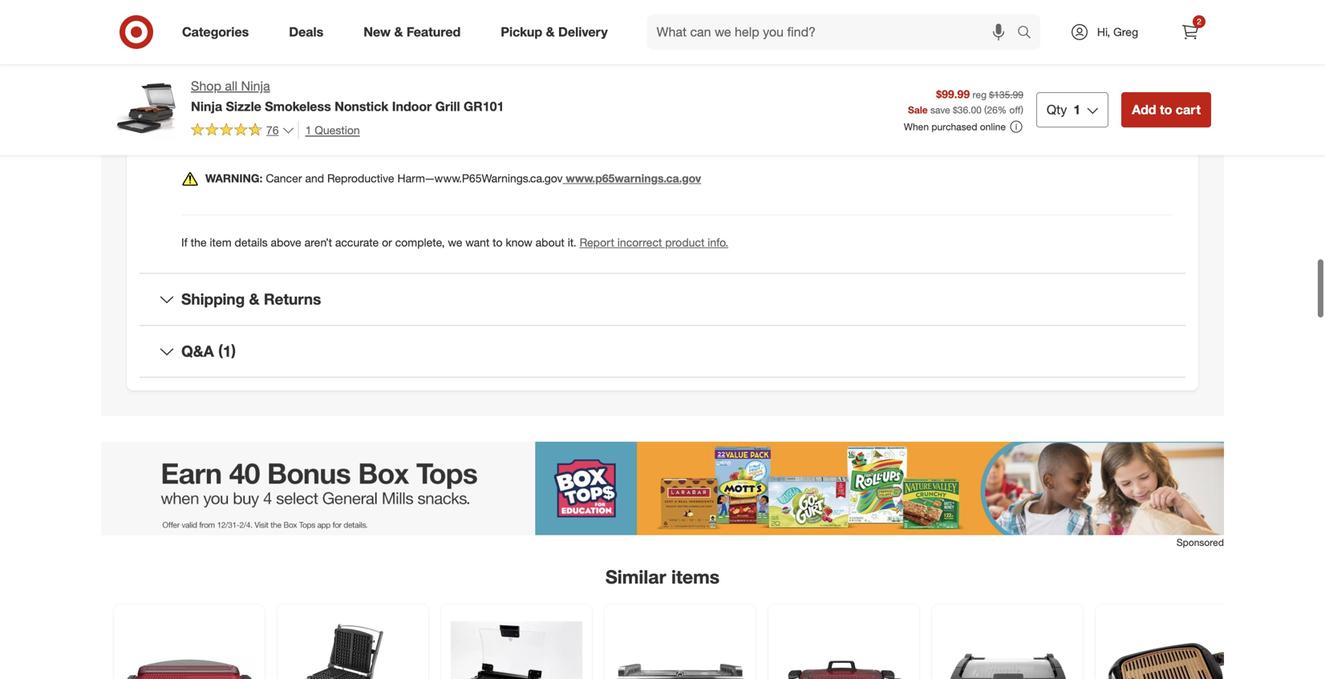 Task type: locate. For each thing, give the bounding box(es) containing it.
danby dbsg29412xd11 smokeless indoor grill in black image
[[615, 615, 746, 680]]

and
[[305, 171, 324, 185]]

similar
[[606, 566, 667, 589]]

item number (dpci)
[[181, 74, 288, 88]]

: left imported
[[214, 122, 217, 137]]

ninja up sizzle
[[241, 78, 270, 94]]

hi,
[[1098, 25, 1111, 39]]

qty
[[1047, 102, 1068, 117]]

item
[[210, 236, 232, 250]]

1 horizontal spatial 1
[[1074, 102, 1081, 117]]

number
[[208, 74, 251, 88]]

pickup
[[501, 24, 543, 40]]

question
[[315, 123, 360, 137]]

1 question
[[305, 123, 360, 137]]

1 horizontal spatial ninja
[[241, 78, 270, 94]]

0 horizontal spatial &
[[249, 290, 260, 309]]

report
[[580, 236, 615, 250]]

& for new
[[394, 24, 403, 40]]

to inside button
[[1161, 102, 1173, 117]]

&
[[394, 24, 403, 40], [546, 24, 555, 40], [249, 290, 260, 309]]

search
[[1011, 26, 1049, 41]]

online
[[981, 121, 1006, 133]]

reg
[[973, 89, 987, 101]]

& right "new"
[[394, 24, 403, 40]]

1 horizontal spatial to
[[1161, 102, 1173, 117]]

it.
[[568, 236, 577, 250]]

to right want
[[493, 236, 503, 250]]

qty 1
[[1047, 102, 1081, 117]]

harm—www.p65warnings.ca.gov
[[398, 171, 563, 185]]

hi, greg
[[1098, 25, 1139, 39]]

1 down smokeless
[[305, 123, 312, 137]]

0 vertical spatial to
[[1161, 102, 1173, 117]]

& for pickup
[[546, 24, 555, 40]]

What can we help you find? suggestions appear below search field
[[647, 14, 1022, 50]]

1 horizontal spatial :
[[214, 122, 217, 137]]

similar items
[[606, 566, 720, 589]]

shipping & returns
[[181, 290, 321, 309]]

cruxgg 500°f extra large ceramic nonstick searing grill & griddle - smoke gray image
[[124, 615, 255, 680]]

cruxgg 2-in-1 smokeless indoor ceramic nonstick grill & griddle - snow image
[[779, 615, 910, 680]]

q&a (1)
[[181, 342, 236, 361]]

courant indoor smokeless grill with copper coat image
[[1106, 615, 1238, 680]]

1
[[1074, 102, 1081, 117], [305, 123, 312, 137]]

2 horizontal spatial &
[[546, 24, 555, 40]]

& right pickup
[[546, 24, 555, 40]]

to right "add"
[[1161, 102, 1173, 117]]

featured
[[407, 24, 461, 40]]

0 vertical spatial :
[[206, 25, 209, 39]]

sponsored
[[1177, 537, 1225, 549]]

item
[[181, 74, 205, 88]]

shipping & returns button
[[140, 274, 1186, 325]]

off
[[1010, 104, 1022, 116]]

new & featured link
[[350, 14, 481, 50]]

or
[[382, 236, 392, 250]]

items
[[672, 566, 720, 589]]

about
[[536, 236, 565, 250]]

deals
[[289, 24, 324, 40]]

to
[[1161, 102, 1173, 117], [493, 236, 503, 250]]

shop all ninja ninja sizzle smokeless nonstick indoor grill gr101
[[191, 78, 504, 114]]

returns
[[264, 290, 321, 309]]

2
[[1198, 16, 1202, 26]]

0 horizontal spatial :
[[206, 25, 209, 39]]

upc : 622356598880
[[181, 25, 287, 39]]

: for origin
[[214, 122, 217, 137]]

& for shipping
[[249, 290, 260, 309]]

ninja
[[241, 78, 270, 94], [191, 99, 222, 114]]

shop
[[191, 78, 221, 94]]

sale
[[909, 104, 928, 116]]

: left 622356598880
[[206, 25, 209, 39]]

$135.99
[[990, 89, 1024, 101]]

1 vertical spatial 1
[[305, 123, 312, 137]]

smokeless
[[265, 99, 331, 114]]

1 vertical spatial :
[[214, 122, 217, 137]]

shipping
[[181, 290, 245, 309]]

1 right 'qty'
[[1074, 102, 1081, 117]]

accurate
[[335, 236, 379, 250]]

cancer
[[266, 171, 302, 185]]

sizzle
[[226, 99, 261, 114]]

622356598880
[[212, 25, 287, 39]]

q&a
[[181, 342, 214, 361]]

& inside dropdown button
[[249, 290, 260, 309]]

1 vertical spatial to
[[493, 236, 503, 250]]

& left returns
[[249, 290, 260, 309]]

1 vertical spatial ninja
[[191, 99, 222, 114]]

0 vertical spatial 1
[[1074, 102, 1081, 117]]

pickup & delivery link
[[487, 14, 628, 50]]

gr101
[[464, 99, 504, 114]]

the
[[191, 236, 207, 250]]

ninja down shop
[[191, 99, 222, 114]]

$99.99
[[937, 87, 970, 101]]

q&a (1) button
[[140, 326, 1186, 377]]

1 horizontal spatial &
[[394, 24, 403, 40]]

add to cart
[[1133, 102, 1202, 117]]

above
[[271, 236, 302, 250]]

origin : imported
[[181, 122, 267, 137]]

warning:
[[205, 171, 263, 185]]

similar items region
[[101, 442, 1247, 680]]



Task type: describe. For each thing, give the bounding box(es) containing it.
36.00
[[958, 104, 982, 116]]

(dpci)
[[254, 74, 288, 88]]

purchased
[[932, 121, 978, 133]]

cart
[[1176, 102, 1202, 117]]

incorrect
[[618, 236, 663, 250]]

save
[[931, 104, 951, 116]]

76
[[266, 123, 279, 137]]

0 horizontal spatial ninja
[[191, 99, 222, 114]]

aren't
[[305, 236, 332, 250]]

when
[[904, 121, 929, 133]]

: for upc
[[206, 25, 209, 39]]

greenpan elite indoor ceramic nonstick multi grill griddle & waffle maker - graphite gray image
[[287, 615, 419, 680]]

all
[[225, 78, 238, 94]]

imported
[[220, 122, 267, 137]]

blue jean chef 1800w indoor reversible grill & griddle with lid refurbished slate image
[[451, 615, 583, 680]]

2 link
[[1173, 14, 1209, 50]]

report incorrect product info. button
[[580, 235, 729, 251]]

)
[[1022, 104, 1024, 116]]

www.p65warnings.ca.gov link
[[563, 171, 702, 185]]

%
[[998, 104, 1007, 116]]

delivery
[[559, 24, 608, 40]]

0 horizontal spatial to
[[493, 236, 503, 250]]

warning: cancer and reproductive harm—www.p65warnings.ca.gov www.p65warnings.ca.gov
[[205, 171, 702, 185]]

origin
[[181, 122, 214, 137]]

26
[[988, 104, 998, 116]]

deals link
[[275, 14, 344, 50]]

when purchased online
[[904, 121, 1006, 133]]

complete,
[[395, 236, 445, 250]]

know
[[506, 236, 533, 250]]

we
[[448, 236, 463, 250]]

add
[[1133, 102, 1157, 117]]

add to cart button
[[1122, 92, 1212, 128]]

info.
[[708, 236, 729, 250]]

search button
[[1011, 14, 1049, 53]]

grill
[[436, 99, 460, 114]]

upc
[[181, 25, 206, 39]]

1 question link
[[298, 121, 360, 139]]

new & featured
[[364, 24, 461, 40]]

www.p65warnings.ca.gov
[[566, 171, 702, 185]]

76 link
[[191, 121, 295, 141]]

0 horizontal spatial 1
[[305, 123, 312, 137]]

pickup & delivery
[[501, 24, 608, 40]]

$
[[953, 104, 958, 116]]

indoor
[[392, 99, 432, 114]]

categories link
[[169, 14, 269, 50]]

if the item details above aren't accurate or complete, we want to know about it. report incorrect product info.
[[181, 236, 729, 250]]

(
[[985, 104, 988, 116]]

if
[[181, 236, 188, 250]]

aroma housewares ahg-2620 smokeless indoor use electric, compact and portable grill grate, 17x13 inch, black image
[[942, 615, 1074, 680]]

nonstick
[[335, 99, 389, 114]]

image of ninja sizzle smokeless nonstick indoor grill gr101 image
[[114, 77, 178, 141]]

new
[[364, 24, 391, 40]]

$99.99 reg $135.99 sale save $ 36.00 ( 26 % off )
[[909, 87, 1024, 116]]

want
[[466, 236, 490, 250]]

categories
[[182, 24, 249, 40]]

advertisement element
[[101, 442, 1225, 536]]

greg
[[1114, 25, 1139, 39]]

product
[[666, 236, 705, 250]]

details
[[235, 236, 268, 250]]

0 vertical spatial ninja
[[241, 78, 270, 94]]

(1)
[[218, 342, 236, 361]]

reproductive
[[327, 171, 395, 185]]



Task type: vqa. For each thing, say whether or not it's contained in the screenshot.
Target in the Save even more with Target Circle™
no



